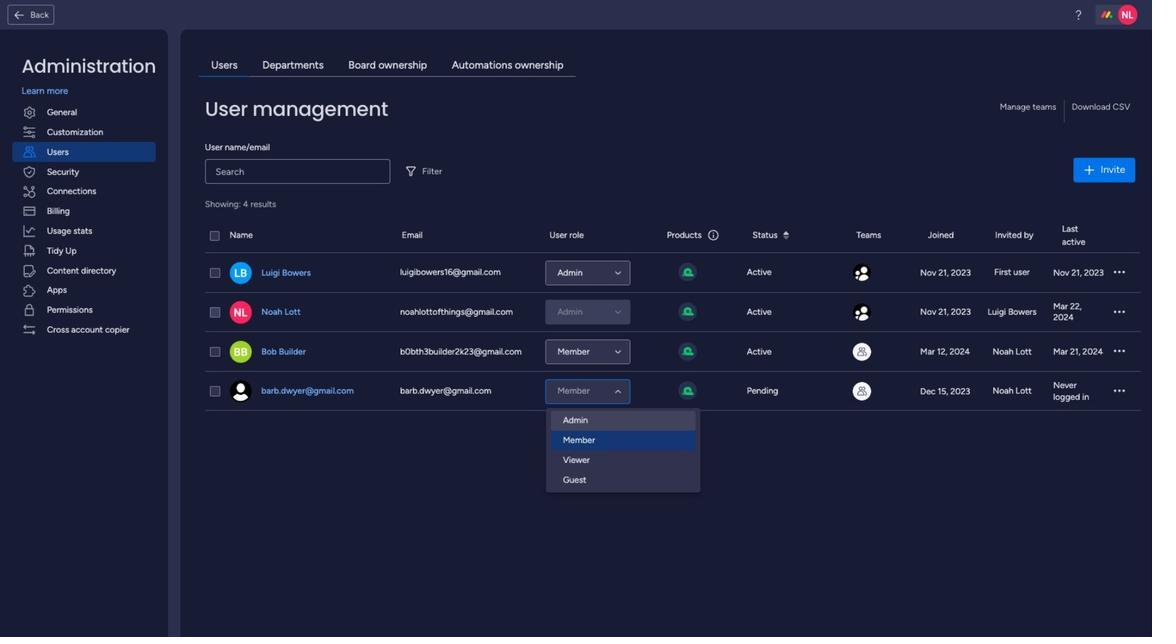 Task type: vqa. For each thing, say whether or not it's contained in the screenshot.
Search 'text field'
yes



Task type: describe. For each thing, give the bounding box(es) containing it.
1 horizontal spatial noah lott image
[[1119, 5, 1138, 25]]

v2 ellipsis image for luigi bowers image
[[1115, 267, 1126, 279]]

v2 ellipsis image for bob builder "image"
[[1115, 347, 1126, 358]]

5 row from the top
[[205, 372, 1141, 412]]

add or edit team image for v2 ellipsis icon
[[853, 304, 872, 322]]



Task type: locate. For each thing, give the bounding box(es) containing it.
row
[[205, 219, 1141, 254], [205, 254, 1141, 293], [205, 293, 1141, 333], [205, 333, 1141, 372], [205, 372, 1141, 412]]

luigi bowers image
[[230, 262, 252, 285]]

1 v2 ellipsis image from the top
[[1115, 267, 1126, 279]]

3 row from the top
[[205, 293, 1141, 333]]

noah lott image right the help icon
[[1119, 5, 1138, 25]]

v2 ellipsis image for barb.dwyer@gmail.com image
[[1115, 386, 1126, 398]]

3 v2 ellipsis image from the top
[[1115, 386, 1126, 398]]

0 horizontal spatial noah lott image
[[230, 302, 252, 324]]

help image
[[1073, 9, 1085, 21]]

1 add or edit team image from the top
[[853, 264, 872, 283]]

grid
[[205, 219, 1141, 626]]

2 add or edit team image from the top
[[853, 304, 872, 322]]

noah lott image inside row
[[230, 302, 252, 324]]

4 row from the top
[[205, 333, 1141, 372]]

add or edit team image for v2 ellipsis image for barb.dwyer@gmail.com image
[[853, 383, 872, 401]]

back to workspace image
[[13, 9, 25, 21]]

1 vertical spatial noah lott image
[[230, 302, 252, 324]]

2 vertical spatial v2 ellipsis image
[[1115, 386, 1126, 398]]

add or edit team image for luigi bowers image's v2 ellipsis image
[[853, 264, 872, 283]]

2 row from the top
[[205, 254, 1141, 293]]

2 v2 ellipsis image from the top
[[1115, 347, 1126, 358]]

add or edit team image
[[853, 264, 872, 283], [853, 304, 872, 322], [853, 383, 872, 401]]

0 vertical spatial add or edit team image
[[853, 264, 872, 283]]

0 vertical spatial v2 ellipsis image
[[1115, 267, 1126, 279]]

Search text field
[[205, 159, 390, 184]]

v2 ellipsis image
[[1115, 307, 1126, 319]]

noah lott image
[[1119, 5, 1138, 25], [230, 302, 252, 324]]

2 vertical spatial add or edit team image
[[853, 383, 872, 401]]

1 vertical spatial v2 ellipsis image
[[1115, 347, 1126, 358]]

3 add or edit team image from the top
[[853, 383, 872, 401]]

0 vertical spatial noah lott image
[[1119, 5, 1138, 25]]

1 vertical spatial add or edit team image
[[853, 304, 872, 322]]

noah lott image down luigi bowers image
[[230, 302, 252, 324]]

1 row from the top
[[205, 219, 1141, 254]]

barb.dwyer@gmail.com image
[[230, 381, 252, 403]]

bob builder image
[[230, 341, 252, 364]]

v2 ellipsis image
[[1115, 267, 1126, 279], [1115, 347, 1126, 358], [1115, 386, 1126, 398]]

add or edit team image
[[853, 343, 872, 362]]

row group
[[205, 254, 1141, 412]]



